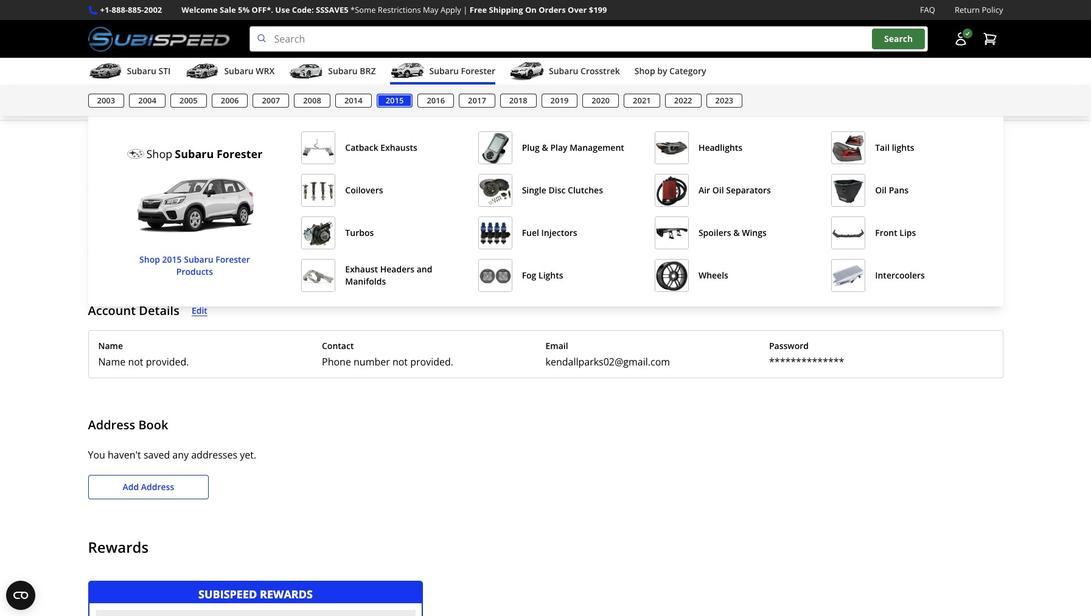 Task type: describe. For each thing, give the bounding box(es) containing it.
spoilers
[[699, 227, 732, 239]]

over
[[568, 4, 587, 15]]

haven't for saved
[[108, 449, 141, 462]]

*some restrictions may apply | free shipping on orders over $199
[[351, 4, 607, 15]]

contact phone number not provided.
[[322, 340, 454, 369]]

subaru for subaru wrx
[[224, 65, 254, 77]]

headlights button
[[655, 132, 812, 165]]

search button
[[873, 29, 926, 49]]

email
[[546, 340, 569, 352]]

tail
[[876, 142, 890, 154]]

subaru logo image
[[127, 146, 144, 163]]

any for placed
[[176, 249, 192, 263]]

search
[[885, 33, 914, 45]]

air oil separators button
[[655, 174, 812, 208]]

open widget image
[[6, 582, 35, 611]]

not inside contact phone number not provided.
[[393, 356, 408, 369]]

lips
[[900, 227, 917, 239]]

home image
[[88, 141, 98, 151]]

addresses
[[191, 449, 238, 462]]

a cat back exhaust system image
[[302, 132, 335, 165]]

2023 button
[[707, 94, 743, 108]]

exhaust headers and manifolds link
[[302, 259, 459, 293]]

subaru for subaru brz
[[328, 65, 358, 77]]

order
[[88, 220, 123, 237]]

details
[[139, 302, 180, 319]]

your
[[175, 182, 207, 202]]

0 horizontal spatial address
[[88, 417, 135, 434]]

oil pans button
[[832, 174, 989, 208]]

tail lights link
[[832, 132, 989, 165]]

plug
[[522, 142, 540, 154]]

plug & play management
[[522, 142, 625, 154]]

1 name from the top
[[98, 340, 123, 352]]

welcome for welcome to your account.
[[88, 182, 153, 202]]

2022 button
[[665, 94, 702, 108]]

return policy link
[[955, 4, 1004, 17]]

2019
[[551, 95, 569, 106]]

$199
[[589, 4, 607, 15]]

2020
[[592, 95, 610, 106]]

a black oil pan image
[[833, 175, 865, 208]]

email kendallparks02@gmail.com
[[546, 340, 671, 369]]

catback
[[345, 142, 379, 154]]

name name not provided.
[[98, 340, 189, 369]]

fuel
[[522, 227, 540, 239]]

provided. inside name name not provided.
[[146, 356, 189, 369]]

2015 inside "shop 2015 subaru forester products"
[[162, 254, 182, 266]]

wheels button
[[655, 259, 812, 293]]

you haven't placed any orders yet.
[[88, 249, 244, 263]]

return
[[955, 4, 981, 15]]

+1-888-885-2002
[[100, 4, 162, 15]]

single disc clutches link
[[478, 174, 636, 208]]

2020 button
[[583, 94, 619, 108]]

edit
[[192, 305, 208, 316]]

brz
[[360, 65, 376, 77]]

a plug and play engine management system image
[[479, 132, 512, 165]]

intercoolers
[[876, 270, 926, 281]]

haven't for placed
[[108, 249, 141, 263]]

phone
[[322, 356, 351, 369]]

disc
[[549, 185, 566, 196]]

turbos button
[[302, 217, 459, 250]]

any for saved
[[173, 449, 189, 462]]

password **************
[[770, 340, 845, 369]]

wrx
[[256, 65, 275, 77]]

may
[[423, 4, 439, 15]]

a subaru brz thumbnail image image
[[289, 62, 324, 80]]

subaru brz
[[328, 65, 376, 77]]

tail lights button
[[832, 132, 989, 165]]

a black metallic wheel image
[[656, 260, 689, 293]]

subaru for subaru crosstrek
[[549, 65, 579, 77]]

0 vertical spatial account
[[134, 140, 164, 151]]

oil pans link
[[832, 174, 989, 208]]

account.
[[211, 182, 272, 202]]

2014 button
[[335, 94, 372, 108]]

shop for shop subaru forester
[[146, 147, 172, 161]]

2 name from the top
[[98, 356, 126, 369]]

a set of four coilovers image
[[302, 175, 335, 208]]

intercoolers link
[[832, 259, 989, 293]]

free
[[470, 4, 487, 15]]

2008
[[303, 95, 321, 106]]

a subaru crosstrek thumbnail image image
[[510, 62, 544, 80]]

a subaru forester image
[[134, 163, 256, 254]]

my account link
[[121, 140, 174, 151]]

2004
[[138, 95, 156, 106]]

front lips button
[[832, 217, 989, 250]]

1 vertical spatial forester
[[217, 147, 263, 161]]

headers
[[380, 264, 415, 275]]

orders
[[539, 4, 566, 15]]

subaru inside "shop 2015 subaru forester products"
[[184, 254, 213, 266]]

tail lights
[[876, 142, 915, 154]]

order history
[[88, 220, 168, 237]]

contact
[[322, 340, 354, 352]]

front lips
[[876, 227, 917, 239]]

shop 2015 subaru forester products button
[[127, 254, 263, 278]]

shop 2015 subaru forester products
[[139, 254, 250, 278]]

coilovers link
[[302, 174, 459, 208]]

single
[[522, 185, 547, 196]]

shop by category
[[635, 65, 707, 77]]

a pair of fog lights image
[[479, 260, 512, 293]]

a black and chrome turbo image
[[302, 217, 335, 250]]

sti
[[159, 65, 171, 77]]

forester inside dropdown button
[[461, 65, 496, 77]]

2022
[[675, 95, 693, 106]]

*some
[[351, 4, 376, 15]]

catback exhausts button
[[302, 132, 459, 165]]

a black metallic spoiler image
[[656, 217, 689, 250]]

1 oil from the left
[[713, 185, 724, 196]]

button image
[[954, 32, 969, 46]]

plug & play management button
[[478, 132, 636, 165]]

exhausts
[[381, 142, 418, 154]]

2003
[[97, 95, 115, 106]]

manifolds
[[345, 276, 386, 288]]

address book
[[88, 417, 168, 434]]

a pair of tail lights image
[[833, 132, 865, 165]]

category
[[670, 65, 707, 77]]

2019 button
[[542, 94, 578, 108]]

code:
[[292, 4, 314, 15]]

shop by category button
[[635, 60, 707, 85]]

yet. for you haven't placed any orders yet.
[[227, 249, 244, 263]]



Task type: vqa. For each thing, say whether or not it's contained in the screenshot.
'Fog Lights' link
yes



Task type: locate. For each thing, give the bounding box(es) containing it.
1 vertical spatial welcome
[[88, 182, 153, 202]]

2002
[[144, 4, 162, 15]]

0 vertical spatial &
[[542, 142, 549, 154]]

yet. for you haven't saved any addresses yet.
[[240, 449, 256, 462]]

an exhaust header image
[[302, 260, 335, 293]]

2 you from the top
[[88, 449, 105, 462]]

subaru crosstrek
[[549, 65, 620, 77]]

oil
[[713, 185, 724, 196], [876, 185, 887, 196]]

2021
[[633, 95, 651, 106]]

0 horizontal spatial provided.
[[146, 356, 189, 369]]

not inside name name not provided.
[[128, 356, 143, 369]]

subaru up the your
[[175, 147, 214, 161]]

any right saved
[[173, 449, 189, 462]]

single disc clutches button
[[478, 174, 636, 208]]

subaru left wrx
[[224, 65, 254, 77]]

0 vertical spatial welcome
[[182, 4, 218, 15]]

off*.
[[252, 4, 273, 15]]

1 vertical spatial you
[[88, 449, 105, 462]]

2015 inside dropdown button
[[386, 95, 404, 106]]

2017 button
[[459, 94, 496, 108]]

+1-888-885-2002 link
[[100, 4, 162, 17]]

address left "book"
[[88, 417, 135, 434]]

my account
[[121, 140, 164, 151]]

a subaru sti thumbnail image image
[[88, 62, 122, 80]]

0 vertical spatial forester
[[461, 65, 496, 77]]

& left wings
[[734, 227, 740, 239]]

1 vertical spatial shop
[[146, 147, 172, 161]]

not down account details in the left of the page
[[128, 356, 143, 369]]

oil left pans
[[876, 185, 887, 196]]

you for you haven't placed any orders yet.
[[88, 249, 105, 263]]

subaru for subaru sti
[[127, 65, 156, 77]]

fog lights link
[[478, 259, 636, 293]]

0 vertical spatial you
[[88, 249, 105, 263]]

injectors
[[542, 227, 578, 239]]

subaru crosstrek button
[[510, 60, 620, 85]]

1 vertical spatial account
[[88, 302, 136, 319]]

shop inside shop by category dropdown button
[[635, 65, 656, 77]]

subaru
[[127, 65, 156, 77], [224, 65, 254, 77], [328, 65, 358, 77], [430, 65, 459, 77], [549, 65, 579, 77], [175, 147, 214, 161], [184, 254, 213, 266]]

0 vertical spatial haven't
[[108, 249, 141, 263]]

subaru forester element
[[0, 85, 1092, 307]]

fog lights button
[[478, 259, 636, 293]]

you haven't saved any addresses yet.
[[88, 449, 256, 462]]

on
[[525, 4, 537, 15]]

5%
[[238, 4, 250, 15]]

return policy
[[955, 4, 1004, 15]]

0 vertical spatial 2015
[[386, 95, 404, 106]]

forester inside "shop 2015 subaru forester products"
[[216, 254, 250, 266]]

not right number on the left bottom of the page
[[393, 356, 408, 369]]

shop subaru forester
[[146, 147, 263, 161]]

0 horizontal spatial welcome
[[88, 182, 153, 202]]

shop inside "shop 2015 subaru forester products"
[[139, 254, 160, 266]]

haven't down order history
[[108, 249, 141, 263]]

and
[[417, 264, 433, 275]]

subaru forester
[[430, 65, 496, 77]]

apply
[[441, 4, 462, 15]]

headlights
[[699, 142, 743, 154]]

yet. right addresses
[[240, 449, 256, 462]]

subaru up 2016
[[430, 65, 459, 77]]

a red air oil separator image
[[656, 175, 689, 208]]

a set of four fuel injectors image
[[479, 217, 512, 250]]

0 vertical spatial any
[[176, 249, 192, 263]]

0 vertical spatial address
[[88, 417, 135, 434]]

catback exhausts
[[345, 142, 418, 154]]

subaru left sti
[[127, 65, 156, 77]]

turbos
[[345, 227, 374, 239]]

rewards
[[88, 537, 149, 558]]

2008 button
[[294, 94, 331, 108]]

coilovers button
[[302, 174, 459, 208]]

|
[[464, 4, 468, 15]]

1 horizontal spatial provided.
[[411, 356, 454, 369]]

2 vertical spatial shop
[[139, 254, 160, 266]]

0 horizontal spatial not
[[128, 356, 143, 369]]

sale
[[220, 4, 236, 15]]

lights
[[539, 270, 564, 281]]

address
[[88, 417, 135, 434], [141, 482, 174, 493]]

2015
[[386, 95, 404, 106], [162, 254, 182, 266]]

a light metallic intercooler image
[[833, 260, 865, 293]]

2016
[[427, 95, 445, 106]]

885-
[[128, 4, 144, 15]]

subaru up 2019
[[549, 65, 579, 77]]

subaru sti button
[[88, 60, 171, 85]]

1 vertical spatial address
[[141, 482, 174, 493]]

oil pans
[[876, 185, 909, 196]]

subaru for subaru forester
[[430, 65, 459, 77]]

shop down history
[[139, 254, 160, 266]]

a single disc clutch assembly image
[[479, 175, 512, 208]]

management
[[570, 142, 625, 154]]

0 vertical spatial yet.
[[227, 249, 244, 263]]

1 you from the top
[[88, 249, 105, 263]]

shop 2015 subaru forester products link
[[127, 254, 263, 278]]

oil right air
[[713, 185, 724, 196]]

0 horizontal spatial &
[[542, 142, 549, 154]]

welcome left sale
[[182, 4, 218, 15]]

any up products
[[176, 249, 192, 263]]

a subaru forester thumbnail image image
[[391, 62, 425, 80]]

1 horizontal spatial address
[[141, 482, 174, 493]]

account details
[[88, 302, 180, 319]]

welcome sale 5% off*. use code: sssave5
[[182, 4, 349, 15]]

you down the address book
[[88, 449, 105, 462]]

0 vertical spatial name
[[98, 340, 123, 352]]

products
[[177, 266, 213, 278]]

1 vertical spatial any
[[173, 449, 189, 462]]

you down order
[[88, 249, 105, 263]]

any
[[176, 249, 192, 263], [173, 449, 189, 462]]

wings
[[742, 227, 767, 239]]

exhaust headers and manifolds
[[345, 264, 433, 288]]

1 vertical spatial 2015
[[162, 254, 182, 266]]

welcome up order history
[[88, 182, 153, 202]]

spoilers & wings button
[[655, 217, 812, 250]]

1 horizontal spatial not
[[393, 356, 408, 369]]

2018 button
[[500, 94, 537, 108]]

2 not from the left
[[393, 356, 408, 369]]

2 oil from the left
[[876, 185, 887, 196]]

account left details
[[88, 302, 136, 319]]

1 horizontal spatial 2015
[[386, 95, 404, 106]]

add address link
[[88, 476, 209, 500]]

1 vertical spatial &
[[734, 227, 740, 239]]

fog lights
[[522, 270, 564, 281]]

spoilers & wings link
[[655, 217, 812, 250]]

wheels link
[[655, 259, 812, 293]]

welcome for welcome sale 5% off*. use code: sssave5
[[182, 4, 218, 15]]

shop right 'subaru logo'
[[146, 147, 172, 161]]

& left play
[[542, 142, 549, 154]]

2021 button
[[624, 94, 661, 108]]

1 not from the left
[[128, 356, 143, 369]]

subaru forester button
[[391, 60, 496, 85]]

address right add
[[141, 482, 174, 493]]

subaru left the brz
[[328, 65, 358, 77]]

you for you haven't saved any addresses yet.
[[88, 449, 105, 462]]

book
[[138, 417, 168, 434]]

0 horizontal spatial oil
[[713, 185, 724, 196]]

provided.
[[146, 356, 189, 369], [411, 356, 454, 369]]

0 horizontal spatial 2015
[[162, 254, 182, 266]]

haven't
[[108, 249, 141, 263], [108, 449, 141, 462]]

wheels
[[699, 270, 729, 281]]

2007 button
[[253, 94, 289, 108]]

not
[[128, 356, 143, 369], [393, 356, 408, 369]]

a subaru wrx thumbnail image image
[[185, 62, 219, 80]]

1 horizontal spatial &
[[734, 227, 740, 239]]

a right head light image
[[656, 132, 689, 165]]

subaru wrx button
[[185, 60, 275, 85]]

& for plug
[[542, 142, 549, 154]]

0 vertical spatial shop
[[635, 65, 656, 77]]

shop left by
[[635, 65, 656, 77]]

password
[[770, 340, 809, 352]]

1 horizontal spatial oil
[[876, 185, 887, 196]]

search input field
[[249, 26, 928, 52]]

2 vertical spatial forester
[[216, 254, 250, 266]]

account right my
[[134, 140, 164, 151]]

provided. right number on the left bottom of the page
[[411, 356, 454, 369]]

1 provided. from the left
[[146, 356, 189, 369]]

1 vertical spatial haven't
[[108, 449, 141, 462]]

2005 button
[[170, 94, 207, 108]]

subispeed logo image
[[88, 26, 230, 52]]

shop for shop 2015 subaru forester products
[[139, 254, 160, 266]]

2 haven't from the top
[[108, 449, 141, 462]]

2 provided. from the left
[[411, 356, 454, 369]]

subaru inside dropdown button
[[224, 65, 254, 77]]

a black metallic front lip image
[[833, 217, 865, 250]]

haven't down the address book
[[108, 449, 141, 462]]

shop for shop by category
[[635, 65, 656, 77]]

yet. right the orders
[[227, 249, 244, 263]]

subaru up products
[[184, 254, 213, 266]]

fuel injectors button
[[478, 217, 636, 250]]

& for spoilers
[[734, 227, 740, 239]]

& inside plug & play management link
[[542, 142, 549, 154]]

faq
[[921, 4, 936, 15]]

2018
[[510, 95, 528, 106]]

fuel injectors link
[[478, 217, 636, 250]]

1 horizontal spatial welcome
[[182, 4, 218, 15]]

by
[[658, 65, 668, 77]]

provided. inside contact phone number not provided.
[[411, 356, 454, 369]]

2003 button
[[88, 94, 124, 108]]

my
[[121, 140, 132, 151]]

policy
[[983, 4, 1004, 15]]

provided. down details
[[146, 356, 189, 369]]

main element
[[0, 58, 1092, 307]]

1 haven't from the top
[[108, 249, 141, 263]]

1 vertical spatial yet.
[[240, 449, 256, 462]]

1 vertical spatial name
[[98, 356, 126, 369]]

2023
[[716, 95, 734, 106]]

placed
[[144, 249, 174, 263]]

& inside spoilers & wings link
[[734, 227, 740, 239]]



